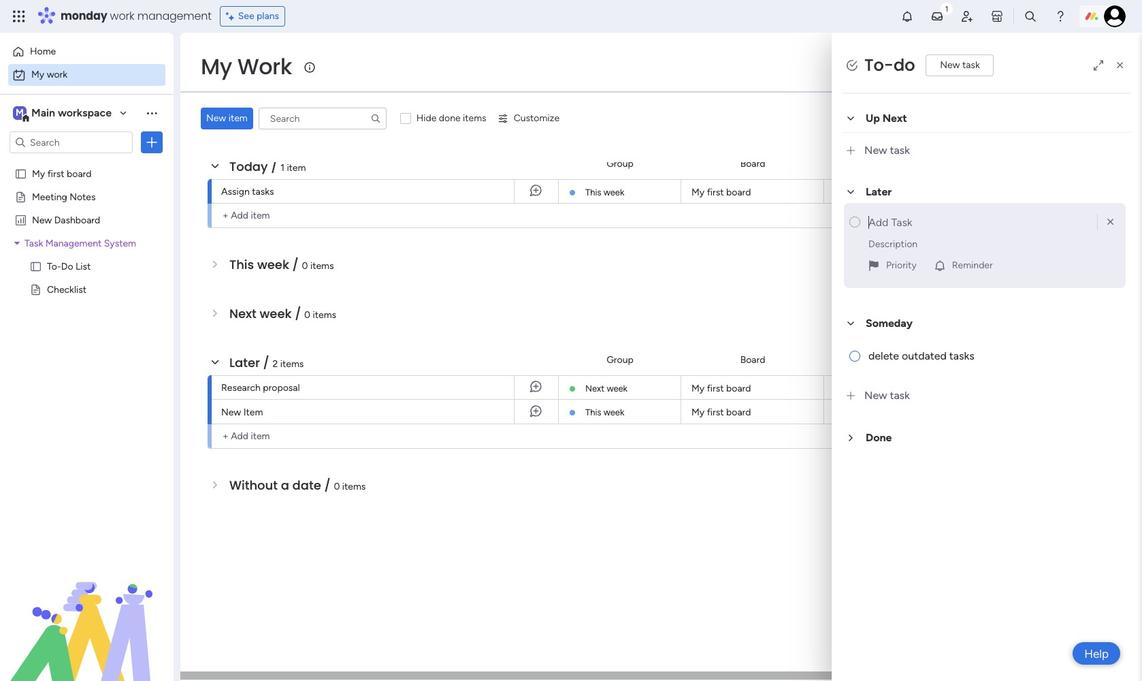 Task type: locate. For each thing, give the bounding box(es) containing it.
None search field
[[259, 108, 387, 129]]

new task button
[[926, 55, 995, 76], [843, 132, 1132, 168], [843, 378, 1132, 414]]

2 group from the top
[[607, 354, 634, 365]]

next inside button
[[883, 112, 908, 125]]

1 vertical spatial work
[[47, 69, 67, 80]]

later
[[866, 185, 892, 198], [229, 354, 260, 371]]

0 vertical spatial prio
[[1130, 158, 1143, 169]]

0 inside without a date / 0 items
[[334, 481, 340, 492]]

1 image
[[941, 1, 953, 16]]

do inside 'to-do' main content
[[894, 54, 916, 76]]

update feed image
[[931, 10, 945, 23]]

work
[[237, 51, 292, 82]]

1 board from the top
[[741, 158, 766, 169]]

1 vertical spatial + add item
[[223, 430, 270, 442]]

add down new item on the left bottom of page
[[231, 430, 249, 442]]

1 horizontal spatial later
[[866, 185, 892, 198]]

1 vertical spatial tasks
[[950, 350, 975, 363]]

1 group from the top
[[607, 158, 634, 169]]

system
[[104, 237, 136, 249]]

items
[[463, 112, 487, 124], [311, 260, 334, 272], [313, 309, 336, 321], [280, 358, 304, 370], [342, 481, 366, 492]]

caret down image
[[14, 238, 20, 248]]

tasks down 'today / 1 item'
[[252, 186, 274, 197]]

new right 'public dashboard' icon
[[32, 214, 52, 225]]

0 vertical spatial tasks
[[252, 186, 274, 197]]

1 horizontal spatial to-
[[865, 54, 894, 76]]

board
[[67, 168, 92, 179], [727, 187, 751, 198], [727, 383, 751, 394], [727, 407, 751, 418]]

0 vertical spatial public board image
[[14, 167, 27, 180]]

2 my first board link from the top
[[690, 376, 816, 399]]

next
[[883, 112, 908, 125], [229, 305, 257, 322], [586, 383, 605, 394]]

item left the dates
[[229, 112, 248, 124]]

customize
[[514, 112, 560, 124]]

2 vertical spatial new task
[[865, 389, 910, 402]]

delete outdated tasks
[[869, 350, 975, 363]]

board
[[741, 158, 766, 169], [741, 354, 766, 365]]

task management system
[[25, 237, 136, 249]]

1 people from the top
[[851, 158, 880, 169]]

0 horizontal spatial do
[[894, 54, 916, 76]]

new down update feed icon
[[941, 59, 961, 71]]

dates
[[259, 109, 295, 126]]

2 vertical spatial new task button
[[843, 378, 1132, 414]]

1 vertical spatial people
[[851, 354, 880, 365]]

2 prio from the top
[[1130, 354, 1143, 365]]

items inside this week / 0 items
[[311, 260, 334, 272]]

0 vertical spatial people
[[851, 158, 880, 169]]

new task
[[941, 59, 980, 71], [865, 144, 910, 157], [865, 389, 910, 402]]

0 vertical spatial later
[[866, 185, 892, 198]]

2 vertical spatial task
[[890, 389, 910, 402]]

tasks right outdated
[[950, 350, 975, 363]]

m
[[16, 107, 24, 118]]

done
[[439, 112, 461, 124]]

next for next week / 0 items
[[229, 305, 257, 322]]

task down "invite members" image
[[963, 59, 980, 71]]

0 vertical spatial to-
[[865, 54, 894, 76]]

delete outdated tasks list item
[[844, 337, 1126, 378]]

items right 2
[[280, 358, 304, 370]]

items up next week / 0 items
[[311, 260, 334, 272]]

1 vertical spatial new task
[[865, 144, 910, 157]]

people for today /
[[851, 158, 880, 169]]

public board image
[[29, 259, 42, 272]]

+ add item down assign tasks
[[223, 210, 270, 221]]

to- inside main content
[[865, 54, 894, 76]]

0 up next week / 0 items
[[302, 260, 308, 272]]

1 vertical spatial prio
[[1130, 354, 1143, 365]]

0 down this week / 0 items
[[304, 309, 311, 321]]

new task down "invite members" image
[[941, 59, 980, 71]]

monday work management
[[61, 8, 212, 24]]

past dates /
[[229, 109, 307, 126]]

help
[[1085, 647, 1109, 660]]

invite members image
[[961, 10, 975, 23]]

do
[[61, 260, 73, 272]]

2 add from the top
[[231, 430, 249, 442]]

2 horizontal spatial next
[[883, 112, 908, 125]]

+
[[223, 210, 229, 221], [223, 430, 229, 442]]

/ left 1
[[271, 158, 277, 175]]

work right monday
[[110, 8, 135, 24]]

2 vertical spatial 0
[[334, 481, 340, 492]]

do right to
[[1090, 61, 1101, 72]]

2 vertical spatial next
[[586, 383, 605, 394]]

public board image
[[14, 167, 27, 180], [14, 190, 27, 203], [29, 283, 42, 296]]

/ up next week / 0 items
[[293, 256, 299, 273]]

delete
[[869, 350, 900, 363]]

task down up next
[[890, 144, 910, 157]]

0 horizontal spatial next
[[229, 305, 257, 322]]

0 horizontal spatial later
[[229, 354, 260, 371]]

0 vertical spatial group
[[607, 158, 634, 169]]

someday button
[[843, 310, 1132, 337]]

0 vertical spatial + add item
[[223, 210, 270, 221]]

option
[[0, 161, 174, 164]]

+ down new item on the left bottom of page
[[223, 430, 229, 442]]

priority button
[[862, 255, 923, 277]]

2 board from the top
[[741, 354, 766, 365]]

assign
[[221, 186, 250, 197]]

up next
[[866, 112, 908, 125]]

work for monday
[[110, 8, 135, 24]]

see
[[238, 10, 254, 22]]

delete outdated tasks field
[[864, 348, 1121, 365]]

public dashboard image
[[14, 213, 27, 226]]

new task button down "invite members" image
[[926, 55, 995, 76]]

0 vertical spatial 0
[[302, 260, 308, 272]]

1 vertical spatial board
[[741, 354, 766, 365]]

notes
[[70, 191, 96, 202]]

list box
[[0, 159, 174, 485]]

hide done items
[[417, 112, 487, 124]]

lottie animation image
[[0, 543, 174, 681]]

priority
[[887, 260, 917, 271]]

0 inside next week / 0 items
[[304, 309, 311, 321]]

item down item
[[251, 430, 270, 442]]

0
[[302, 260, 308, 272], [304, 309, 311, 321], [334, 481, 340, 492]]

item right 1
[[287, 162, 306, 174]]

0 for next week /
[[304, 309, 311, 321]]

do down notifications image
[[894, 54, 916, 76]]

0 horizontal spatial to-
[[47, 260, 61, 272]]

new task down up next
[[865, 144, 910, 157]]

board for today /
[[741, 158, 766, 169]]

items right date
[[342, 481, 366, 492]]

1 vertical spatial next
[[229, 305, 257, 322]]

1 prio from the top
[[1130, 158, 1143, 169]]

meeting
[[32, 191, 67, 202]]

first
[[47, 168, 64, 179], [707, 187, 724, 198], [707, 383, 724, 394], [707, 407, 724, 418]]

1 vertical spatial this
[[229, 256, 254, 273]]

2
[[273, 358, 278, 370]]

to-
[[865, 54, 894, 76], [47, 260, 61, 272]]

this week
[[586, 187, 625, 197], [586, 407, 625, 417]]

item
[[244, 407, 263, 418]]

item
[[229, 112, 248, 124], [287, 162, 306, 174], [251, 210, 270, 221], [251, 430, 270, 442]]

0 vertical spatial board
[[741, 158, 766, 169]]

1 vertical spatial 0
[[304, 309, 311, 321]]

0 vertical spatial work
[[110, 8, 135, 24]]

to- for do
[[47, 260, 61, 272]]

2 people from the top
[[851, 354, 880, 365]]

search image
[[370, 113, 381, 124]]

new item
[[221, 407, 263, 418]]

monday marketplace image
[[991, 10, 1004, 23]]

prio
[[1130, 158, 1143, 169], [1130, 354, 1143, 365]]

to- right public board image
[[47, 260, 61, 272]]

1 vertical spatial group
[[607, 354, 634, 365]]

+ add item down new item on the left bottom of page
[[223, 430, 270, 442]]

list box containing my first board
[[0, 159, 174, 485]]

do inside to do list button
[[1090, 61, 1101, 72]]

today
[[229, 158, 268, 175]]

people
[[851, 158, 880, 169], [851, 354, 880, 365]]

0 horizontal spatial work
[[47, 69, 67, 80]]

do for to-
[[894, 54, 916, 76]]

new left past
[[206, 112, 226, 124]]

work inside option
[[47, 69, 67, 80]]

+ add item
[[223, 210, 270, 221], [223, 430, 270, 442]]

done button
[[843, 424, 1132, 452]]

0 vertical spatial this week
[[586, 187, 625, 197]]

task
[[963, 59, 980, 71], [890, 144, 910, 157], [890, 389, 910, 402]]

1 horizontal spatial work
[[110, 8, 135, 24]]

group for later /
[[607, 354, 634, 365]]

new
[[941, 59, 961, 71], [206, 112, 226, 124], [865, 144, 888, 157], [32, 214, 52, 225], [865, 389, 888, 402], [221, 407, 241, 418]]

prio for later /
[[1130, 354, 1143, 365]]

lottie animation element
[[0, 543, 174, 681]]

0 vertical spatial next
[[883, 112, 908, 125]]

list
[[76, 260, 91, 272]]

add down assign at left top
[[231, 210, 249, 221]]

new task button down delete outdated tasks field
[[843, 378, 1132, 414]]

up next button
[[843, 105, 1132, 132]]

Add Task text field
[[869, 211, 1101, 233]]

people down someday
[[851, 354, 880, 365]]

this
[[586, 187, 602, 197], [229, 256, 254, 273], [586, 407, 602, 417]]

1 vertical spatial this week
[[586, 407, 625, 417]]

my first board for first my first board 'link' from the bottom
[[692, 407, 751, 418]]

a
[[281, 477, 289, 494]]

2 vertical spatial my first board link
[[690, 400, 816, 424]]

to-do main content
[[180, 33, 1143, 681]]

my first board
[[32, 168, 92, 179], [692, 187, 751, 198], [692, 383, 751, 394], [692, 407, 751, 418]]

new task down "delete" at the bottom right of page
[[865, 389, 910, 402]]

+ down assign at left top
[[223, 210, 229, 221]]

my
[[201, 51, 232, 82], [31, 69, 44, 80], [32, 168, 45, 179], [692, 187, 705, 198], [692, 383, 705, 394], [692, 407, 705, 418]]

options image
[[145, 136, 159, 149]]

to do list
[[1078, 61, 1116, 72]]

0 vertical spatial new task button
[[926, 55, 995, 76]]

work down home
[[47, 69, 67, 80]]

task down "delete" at the bottom right of page
[[890, 389, 910, 402]]

work
[[110, 8, 135, 24], [47, 69, 67, 80]]

work for my
[[47, 69, 67, 80]]

1 vertical spatial add
[[231, 430, 249, 442]]

add
[[231, 210, 249, 221], [231, 430, 249, 442]]

tasks
[[252, 186, 274, 197], [950, 350, 975, 363]]

0 right date
[[334, 481, 340, 492]]

1 vertical spatial to-
[[47, 260, 61, 272]]

later inside button
[[866, 185, 892, 198]]

2 + add item from the top
[[223, 430, 270, 442]]

1 horizontal spatial tasks
[[950, 350, 975, 363]]

1 + from the top
[[223, 210, 229, 221]]

0 vertical spatial my first board link
[[690, 180, 816, 203]]

prio for today /
[[1130, 158, 1143, 169]]

item inside 'today / 1 item'
[[287, 162, 306, 174]]

1 vertical spatial my first board link
[[690, 376, 816, 399]]

list item
[[844, 203, 1126, 288]]

1 vertical spatial public board image
[[14, 190, 27, 203]]

items down this week / 0 items
[[313, 309, 336, 321]]

later button
[[843, 179, 1132, 206]]

public board image for meeting
[[14, 190, 27, 203]]

1 horizontal spatial do
[[1090, 61, 1101, 72]]

new task button up later button
[[843, 132, 1132, 168]]

past
[[229, 109, 256, 126]]

to-do
[[865, 54, 916, 76]]

customize button
[[492, 108, 565, 129]]

people down up
[[851, 158, 880, 169]]

1 horizontal spatial next
[[586, 383, 605, 394]]

my work option
[[8, 64, 165, 86]]

my first board link
[[690, 180, 816, 203], [690, 376, 816, 399], [690, 400, 816, 424]]

1 vertical spatial +
[[223, 430, 229, 442]]

1 vertical spatial later
[[229, 354, 260, 371]]

0 inside this week / 0 items
[[302, 260, 308, 272]]

0 horizontal spatial tasks
[[252, 186, 274, 197]]

my inside list box
[[32, 168, 45, 179]]

my first board for first my first board 'link' from the top
[[692, 187, 751, 198]]

0 vertical spatial add
[[231, 210, 249, 221]]

board for later /
[[741, 354, 766, 365]]

to- for do
[[865, 54, 894, 76]]

0 vertical spatial +
[[223, 210, 229, 221]]

to- up up
[[865, 54, 894, 76]]

new item
[[206, 112, 248, 124]]

/ left 2
[[263, 354, 270, 371]]

kendall parks image
[[1105, 5, 1126, 27]]

my first board inside list box
[[32, 168, 92, 179]]

new down up
[[865, 144, 888, 157]]

items inside next week / 0 items
[[313, 309, 336, 321]]

do
[[894, 54, 916, 76], [1090, 61, 1101, 72]]

to
[[1078, 61, 1088, 72]]

management
[[45, 237, 102, 249]]



Task type: describe. For each thing, give the bounding box(es) containing it.
plans
[[257, 10, 279, 22]]

see plans button
[[220, 6, 285, 27]]

1 this week from the top
[[586, 187, 625, 197]]

to-do list
[[47, 260, 91, 272]]

item inside button
[[229, 112, 248, 124]]

reminder
[[953, 260, 993, 271]]

public board image for my
[[14, 167, 27, 180]]

up
[[866, 112, 880, 125]]

this week / 0 items
[[229, 256, 334, 273]]

0 vertical spatial this
[[586, 187, 602, 197]]

1
[[281, 162, 285, 174]]

new left item
[[221, 407, 241, 418]]

1 my first board link from the top
[[690, 180, 816, 203]]

2 vertical spatial public board image
[[29, 283, 42, 296]]

workspace
[[58, 106, 112, 119]]

my first board for second my first board 'link' from the bottom
[[692, 383, 751, 394]]

monday
[[61, 8, 107, 24]]

do for to
[[1090, 61, 1101, 72]]

meeting notes
[[32, 191, 96, 202]]

reminder button
[[928, 255, 999, 277]]

assign tasks
[[221, 186, 274, 197]]

workspace image
[[13, 106, 27, 121]]

my inside option
[[31, 69, 44, 80]]

priority button
[[862, 255, 923, 277]]

2 + from the top
[[223, 430, 229, 442]]

0 vertical spatial task
[[963, 59, 980, 71]]

my work link
[[8, 64, 165, 86]]

list
[[1104, 61, 1116, 72]]

hide
[[417, 112, 437, 124]]

without a date / 0 items
[[229, 477, 366, 494]]

research
[[221, 382, 261, 394]]

2 this week from the top
[[586, 407, 625, 417]]

list item containing priority
[[844, 203, 1126, 288]]

new item button
[[201, 108, 253, 129]]

checklist
[[47, 283, 87, 295]]

people for later /
[[851, 354, 880, 365]]

new dashboard
[[32, 214, 100, 225]]

main
[[31, 106, 55, 119]]

Filter dashboard by text search field
[[259, 108, 387, 129]]

tasks inside field
[[950, 350, 975, 363]]

items inside without a date / 0 items
[[342, 481, 366, 492]]

workspace options image
[[145, 106, 159, 120]]

new down "delete" at the bottom right of page
[[865, 389, 888, 402]]

next week / 0 items
[[229, 305, 336, 322]]

done
[[866, 431, 892, 444]]

home option
[[8, 41, 165, 63]]

date
[[944, 354, 964, 365]]

home
[[30, 46, 56, 57]]

2 vertical spatial this
[[586, 407, 602, 417]]

reminder button
[[928, 255, 999, 277]]

item down assign tasks
[[251, 210, 270, 221]]

workspace selection element
[[13, 105, 114, 123]]

Description text field
[[869, 233, 1121, 255]]

1 vertical spatial new task button
[[843, 132, 1132, 168]]

/ right the dates
[[298, 109, 304, 126]]

none search field inside 'to-do' main content
[[259, 108, 387, 129]]

later / 2 items
[[229, 354, 304, 371]]

date
[[293, 477, 321, 494]]

today / 1 item
[[229, 158, 306, 175]]

new inside new item button
[[206, 112, 226, 124]]

later for later
[[866, 185, 892, 198]]

1 + add item from the top
[[223, 210, 270, 221]]

select product image
[[12, 10, 26, 23]]

outdated
[[902, 350, 947, 363]]

proposal
[[263, 382, 300, 394]]

home link
[[8, 41, 165, 63]]

group for today /
[[607, 158, 634, 169]]

0 vertical spatial new task
[[941, 59, 980, 71]]

to do list button
[[1053, 56, 1122, 78]]

next week
[[586, 383, 628, 394]]

help image
[[1054, 10, 1068, 23]]

management
[[137, 8, 212, 24]]

my work
[[201, 51, 292, 82]]

someday
[[866, 317, 913, 330]]

1 vertical spatial task
[[890, 144, 910, 157]]

notifications image
[[901, 10, 915, 23]]

3 my first board link from the top
[[690, 400, 816, 424]]

task
[[25, 237, 43, 249]]

/ down this week / 0 items
[[295, 305, 301, 322]]

dashboard
[[54, 214, 100, 225]]

search everything image
[[1024, 10, 1038, 23]]

next for next week
[[586, 383, 605, 394]]

research proposal
[[221, 382, 300, 394]]

help button
[[1073, 642, 1121, 665]]

1 add from the top
[[231, 210, 249, 221]]

0 for this week /
[[302, 260, 308, 272]]

my work
[[31, 69, 67, 80]]

main workspace
[[31, 106, 112, 119]]

items right the done
[[463, 112, 487, 124]]

later for later / 2 items
[[229, 354, 260, 371]]

items inside later / 2 items
[[280, 358, 304, 370]]

delete outdated tasks button
[[843, 337, 1132, 378]]

see plans
[[238, 10, 279, 22]]

/ right date
[[324, 477, 331, 494]]

Search in workspace field
[[29, 134, 114, 150]]

without
[[229, 477, 278, 494]]



Task type: vqa. For each thing, say whether or not it's contained in the screenshot.
To do list on the top of the page
yes



